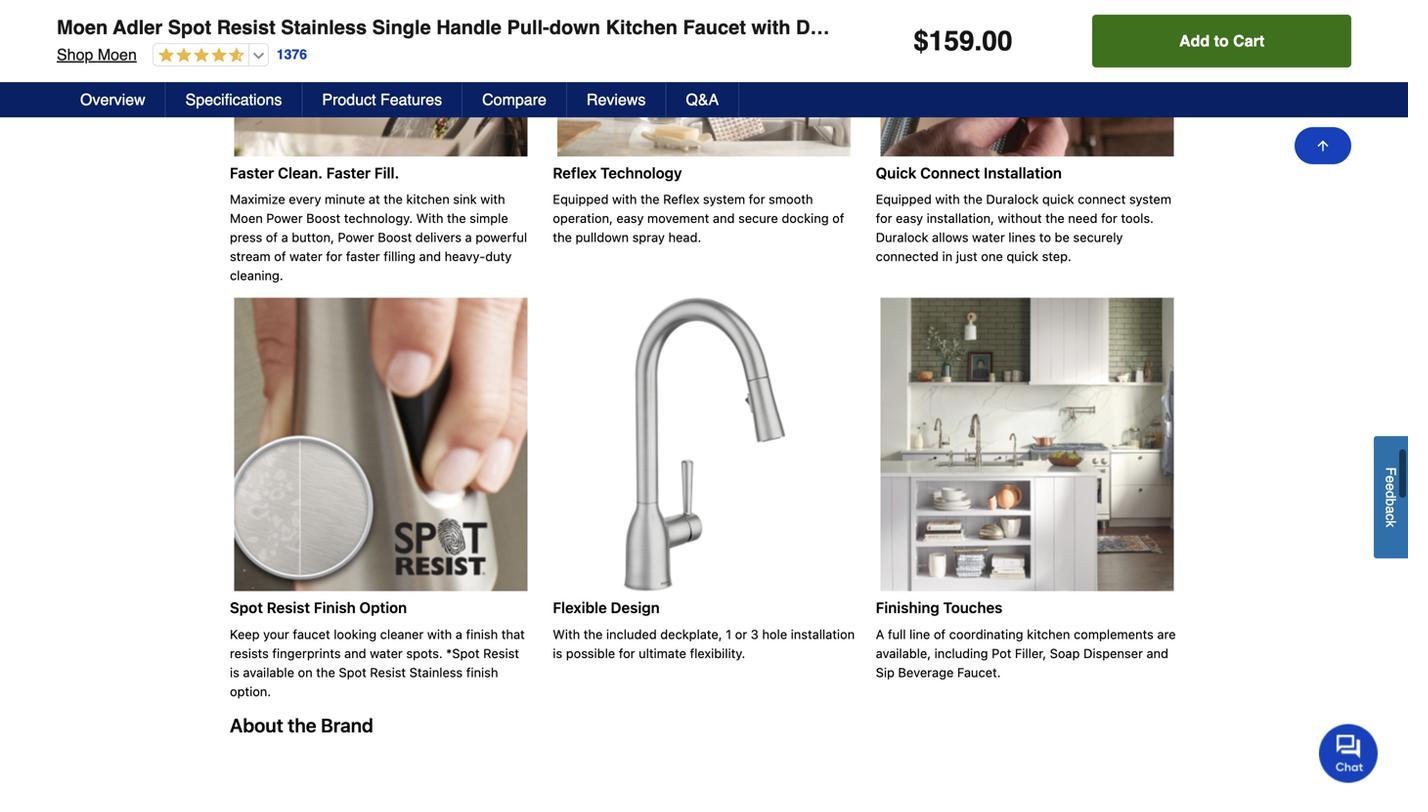 Task type: locate. For each thing, give the bounding box(es) containing it.
arrow up image
[[1316, 138, 1332, 154]]

adler
[[113, 16, 163, 39]]

product features button
[[303, 82, 463, 117]]

shop moen
[[57, 45, 137, 64]]

add
[[1180, 32, 1210, 50]]

$
[[914, 25, 929, 57]]

f e e d b a c k button
[[1375, 436, 1409, 559]]

plate
[[849, 16, 895, 39]]

e up b in the bottom right of the page
[[1384, 483, 1400, 491]]

shop
[[57, 45, 93, 64]]

reviews
[[587, 91, 646, 109]]

2 e from the top
[[1384, 483, 1400, 491]]

moen up shop
[[57, 16, 108, 39]]

b
[[1384, 499, 1400, 506]]

0 vertical spatial moen
[[57, 16, 108, 39]]

00
[[983, 25, 1013, 57]]

specifications
[[186, 91, 282, 109]]

resist
[[217, 16, 276, 39]]

e up d
[[1384, 476, 1400, 483]]

f
[[1384, 467, 1400, 476]]

moen adler spot resist stainless single handle pull-down kitchen faucet with deck plate
[[57, 16, 895, 39]]

4.6 stars image
[[153, 47, 244, 65]]

moen down adler
[[98, 45, 137, 64]]

reviews button
[[567, 82, 667, 117]]

1376
[[277, 47, 307, 62]]

$ 159 . 00
[[914, 25, 1013, 57]]

deck
[[796, 16, 843, 39]]

q&a button
[[667, 82, 740, 117]]

1 vertical spatial moen
[[98, 45, 137, 64]]

q&a
[[686, 91, 719, 109]]

product
[[322, 91, 376, 109]]

kitchen
[[606, 16, 678, 39]]

moen
[[57, 16, 108, 39], [98, 45, 137, 64]]

down
[[550, 16, 601, 39]]

specifications button
[[166, 82, 303, 117]]

e
[[1384, 476, 1400, 483], [1384, 483, 1400, 491]]

.
[[975, 25, 983, 57]]

with
[[752, 16, 791, 39]]

overview button
[[61, 82, 166, 117]]

add to cart
[[1180, 32, 1265, 50]]



Task type: describe. For each thing, give the bounding box(es) containing it.
f e e d b a c k
[[1384, 467, 1400, 527]]

cart
[[1234, 32, 1265, 50]]

faucet
[[683, 16, 746, 39]]

features
[[381, 91, 442, 109]]

c
[[1384, 514, 1400, 521]]

compare button
[[463, 82, 567, 117]]

a
[[1384, 506, 1400, 514]]

k
[[1384, 521, 1400, 527]]

d
[[1384, 491, 1400, 499]]

to
[[1215, 32, 1230, 50]]

compare
[[482, 91, 547, 109]]

pull-
[[507, 16, 550, 39]]

overview
[[80, 91, 145, 109]]

1 e from the top
[[1384, 476, 1400, 483]]

product features
[[322, 91, 442, 109]]

add to cart button
[[1093, 15, 1352, 68]]

159
[[929, 25, 975, 57]]

stainless
[[281, 16, 367, 39]]

single
[[372, 16, 431, 39]]

chat invite button image
[[1320, 724, 1380, 783]]

handle
[[437, 16, 502, 39]]

spot
[[168, 16, 211, 39]]



Task type: vqa. For each thing, say whether or not it's contained in the screenshot.
Chat Invite Button image
yes



